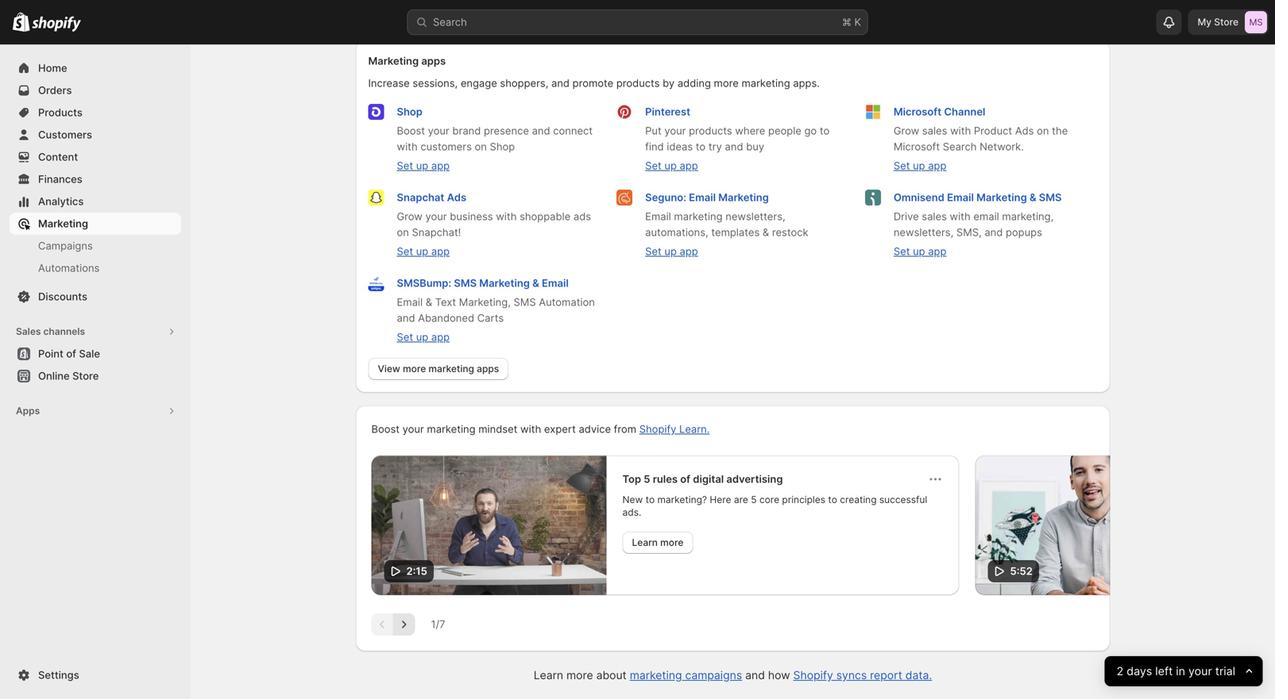 Task type: locate. For each thing, give the bounding box(es) containing it.
and inside smsbump: sms marketing & email email & text marketing, sms automation and abandoned carts set up app
[[397, 312, 415, 325]]

apps.
[[793, 77, 820, 89]]

app inside pinterest put your products where people go to find ideas to try and buy set up app
[[680, 160, 698, 172]]

0 vertical spatial boost
[[397, 125, 425, 137]]

0 vertical spatial grow
[[894, 125, 919, 137]]

set down find
[[645, 160, 662, 172]]

sms
[[1039, 191, 1062, 204], [454, 277, 477, 290], [514, 296, 536, 309]]

and left connect
[[532, 125, 550, 137]]

seguno: email marketing link
[[645, 191, 769, 204]]

1 horizontal spatial products
[[689, 125, 732, 137]]

analytics
[[38, 195, 84, 208]]

boost your marketing mindset with expert advice from shopify learn.
[[371, 423, 710, 436]]

0 horizontal spatial grow
[[397, 211, 423, 223]]

set down the drive
[[894, 245, 910, 258]]

1 horizontal spatial store
[[1214, 16, 1239, 28]]

up down the drive
[[913, 245, 925, 258]]

marketing campaigns link
[[630, 669, 742, 683]]

1 horizontal spatial search
[[943, 141, 977, 153]]

up up omnisend
[[913, 160, 925, 172]]

more inside learn more link
[[660, 537, 684, 549]]

settings link
[[10, 665, 181, 687]]

grow down snapchat
[[397, 211, 423, 223]]

products up try
[[689, 125, 732, 137]]

products left by
[[616, 77, 660, 89]]

marketing left apps.
[[742, 77, 790, 89]]

shopify image
[[13, 12, 30, 32]]

0 vertical spatial newsletters,
[[726, 211, 785, 223]]

0 horizontal spatial apps
[[421, 55, 446, 67]]

set up app link down ideas
[[645, 160, 698, 172]]

home
[[38, 62, 67, 74]]

on left snapchat!
[[397, 226, 409, 239]]

app down customers at the top
[[431, 160, 450, 172]]

marketing?
[[657, 495, 707, 506]]

marketing inside seguno: email marketing email marketing newsletters, automations, templates & restock set up app
[[718, 191, 769, 204]]

and right try
[[725, 141, 743, 153]]

0 vertical spatial of
[[66, 348, 76, 360]]

up down customers at the top
[[416, 160, 428, 172]]

1 vertical spatial learn
[[534, 669, 563, 683]]

0 vertical spatial shop
[[397, 106, 423, 118]]

up down ideas
[[665, 160, 677, 172]]

1 horizontal spatial shop
[[490, 141, 515, 153]]

to right new
[[646, 495, 655, 506]]

0 vertical spatial apps
[[421, 55, 446, 67]]

0 vertical spatial learn
[[632, 537, 658, 549]]

app down automations,
[[680, 245, 698, 258]]

customers
[[421, 141, 472, 153]]

with inside shop boost your brand presence and connect with customers on shop set up app
[[397, 141, 418, 153]]

trial
[[1215, 665, 1235, 679]]

more right view
[[403, 363, 426, 375]]

marketing
[[368, 55, 419, 67], [718, 191, 769, 204], [976, 191, 1027, 204], [38, 218, 88, 230], [479, 277, 530, 290]]

marketing,
[[459, 296, 511, 309]]

shopify right "how"
[[793, 669, 833, 683]]

up inside microsoft channel grow sales with product ads on the microsoft search network. set up app
[[913, 160, 925, 172]]

2 horizontal spatial on
[[1037, 125, 1049, 137]]

business
[[450, 211, 493, 223]]

seguno: email marketing email marketing newsletters, automations, templates & restock set up app
[[645, 191, 808, 258]]

0 vertical spatial sales
[[922, 125, 947, 137]]

email down seguno: on the right of the page
[[645, 211, 671, 223]]

1 horizontal spatial 5
[[751, 495, 757, 506]]

content link
[[10, 146, 181, 168]]

set up app link down the drive
[[894, 245, 947, 258]]

my store image
[[1245, 11, 1267, 33]]

1 vertical spatial newsletters,
[[894, 226, 954, 239]]

store for my store
[[1214, 16, 1239, 28]]

sales inside omnisend email marketing & sms drive sales with email marketing, newsletters, sms, and popups set up app
[[922, 211, 947, 223]]

from
[[614, 423, 636, 436]]

sales channels
[[16, 326, 85, 338]]

with right business
[[496, 211, 517, 223]]

1 horizontal spatial learn
[[632, 537, 658, 549]]

up down automations,
[[665, 245, 677, 258]]

your up ideas
[[664, 125, 686, 137]]

0 horizontal spatial newsletters,
[[726, 211, 785, 223]]

omnisend
[[894, 191, 945, 204]]

marketing up marketing,
[[479, 277, 530, 290]]

app down omnisend
[[928, 245, 947, 258]]

app inside omnisend email marketing & sms drive sales with email marketing, newsletters, sms, and popups set up app
[[928, 245, 947, 258]]

with down the channel
[[950, 125, 971, 137]]

1 vertical spatial apps
[[477, 363, 499, 375]]

5:52 button
[[975, 456, 1210, 596]]

learn more link
[[622, 532, 693, 555]]

new to marketing? here are 5 core principles to creating successful ads.
[[622, 495, 927, 519]]

0 horizontal spatial shopify
[[639, 423, 676, 436]]

shop
[[397, 106, 423, 118], [490, 141, 515, 153]]

products
[[38, 106, 82, 119]]

expert
[[544, 423, 576, 436]]

0 horizontal spatial 5
[[644, 474, 650, 486]]

app up omnisend
[[928, 160, 947, 172]]

templates
[[711, 226, 760, 239]]

email
[[689, 191, 716, 204], [947, 191, 974, 204], [645, 211, 671, 223], [542, 277, 569, 290], [397, 296, 423, 309]]

report
[[870, 669, 902, 683]]

set down automations,
[[645, 245, 662, 258]]

email right seguno: on the right of the page
[[689, 191, 716, 204]]

learn left about
[[534, 669, 563, 683]]

automations,
[[645, 226, 708, 239]]

set up app link down the abandoned
[[397, 331, 450, 344]]

online
[[38, 370, 70, 383]]

2 vertical spatial sms
[[514, 296, 536, 309]]

and inside pinterest put your products where people go to find ideas to try and buy set up app
[[725, 141, 743, 153]]

app inside seguno: email marketing email marketing newsletters, automations, templates & restock set up app
[[680, 245, 698, 258]]

marketing inside smsbump: sms marketing & email email & text marketing, sms automation and abandoned carts set up app
[[479, 277, 530, 290]]

⌘
[[842, 16, 852, 28]]

0 vertical spatial store
[[1214, 16, 1239, 28]]

1 vertical spatial grow
[[397, 211, 423, 223]]

search down the channel
[[943, 141, 977, 153]]

drive
[[894, 211, 919, 223]]

1 vertical spatial shop
[[490, 141, 515, 153]]

content
[[38, 151, 78, 163]]

1 vertical spatial boost
[[371, 423, 400, 436]]

ads
[[1015, 125, 1034, 137], [447, 191, 466, 204]]

0 horizontal spatial of
[[66, 348, 76, 360]]

promote
[[573, 77, 614, 89]]

boost down view
[[371, 423, 400, 436]]

2 vertical spatial on
[[397, 226, 409, 239]]

your inside the snapchat ads grow your business with shoppable ads on snapchat! set up app
[[425, 211, 447, 223]]

set up snapchat
[[397, 160, 413, 172]]

your up customers at the top
[[428, 125, 449, 137]]

on left 'the'
[[1037, 125, 1049, 137]]

campaigns
[[685, 669, 742, 683]]

orders link
[[10, 79, 181, 102]]

creating
[[840, 495, 877, 506]]

5 right are at the bottom of the page
[[751, 495, 757, 506]]

learn down ads.
[[632, 537, 658, 549]]

apps up sessions,
[[421, 55, 446, 67]]

1 vertical spatial 5
[[751, 495, 757, 506]]

1 horizontal spatial apps
[[477, 363, 499, 375]]

sales down omnisend
[[922, 211, 947, 223]]

marketing,
[[1002, 211, 1054, 223]]

0 vertical spatial on
[[1037, 125, 1049, 137]]

ads up business
[[447, 191, 466, 204]]

newsletters,
[[726, 211, 785, 223], [894, 226, 954, 239]]

settings
[[38, 670, 79, 682]]

in
[[1176, 665, 1185, 679]]

0 horizontal spatial products
[[616, 77, 660, 89]]

⌘ k
[[842, 16, 861, 28]]

omnisend email marketing & sms drive sales with email marketing, newsletters, sms, and popups set up app
[[894, 191, 1062, 258]]

marketing right about
[[630, 669, 682, 683]]

up down snapchat!
[[416, 245, 428, 258]]

grow for snapchat!
[[397, 211, 423, 223]]

set up app link up omnisend
[[894, 160, 947, 172]]

shopify right from
[[639, 423, 676, 436]]

1 horizontal spatial newsletters,
[[894, 226, 954, 239]]

with up sms,
[[950, 211, 971, 223]]

up inside pinterest put your products where people go to find ideas to try and buy set up app
[[665, 160, 677, 172]]

& inside omnisend email marketing & sms drive sales with email marketing, newsletters, sms, and popups set up app
[[1030, 191, 1036, 204]]

left
[[1155, 665, 1173, 679]]

set up app link down customers at the top
[[397, 160, 450, 172]]

up down the abandoned
[[416, 331, 428, 344]]

with left the "expert"
[[520, 423, 541, 436]]

your
[[428, 125, 449, 137], [664, 125, 686, 137], [425, 211, 447, 223], [403, 423, 424, 436], [1188, 665, 1212, 679]]

set up omnisend
[[894, 160, 910, 172]]

and inside omnisend email marketing & sms drive sales with email marketing, newsletters, sms, and popups set up app
[[985, 226, 1003, 239]]

app down the abandoned
[[431, 331, 450, 344]]

set down snapchat!
[[397, 245, 413, 258]]

grow inside microsoft channel grow sales with product ads on the microsoft search network. set up app
[[894, 125, 919, 137]]

text
[[435, 296, 456, 309]]

microsoft down the microsoft channel link
[[894, 141, 940, 153]]

with down shop 'link'
[[397, 141, 418, 153]]

0 vertical spatial microsoft
[[894, 106, 942, 118]]

finances link
[[10, 168, 181, 191]]

home link
[[10, 57, 181, 79]]

try
[[709, 141, 722, 153]]

1 vertical spatial sales
[[922, 211, 947, 223]]

boost inside shop boost your brand presence and connect with customers on shop set up app
[[397, 125, 425, 137]]

how
[[768, 669, 790, 683]]

1 horizontal spatial grow
[[894, 125, 919, 137]]

point of sale link
[[10, 343, 181, 365]]

newsletters, up templates
[[726, 211, 785, 223]]

of right rules at right
[[680, 474, 690, 486]]

2 days left in your trial
[[1117, 665, 1235, 679]]

and down smsbump:
[[397, 312, 415, 325]]

app down ideas
[[680, 160, 698, 172]]

popups
[[1006, 226, 1042, 239]]

more
[[714, 77, 739, 89], [403, 363, 426, 375], [660, 537, 684, 549], [566, 669, 593, 683]]

email
[[974, 211, 999, 223]]

of left sale
[[66, 348, 76, 360]]

shopify image
[[32, 16, 81, 32]]

rules
[[653, 474, 678, 486]]

1 vertical spatial on
[[475, 141, 487, 153]]

marketing inside seguno: email marketing email marketing newsletters, automations, templates & restock set up app
[[674, 211, 723, 223]]

ads.
[[622, 507, 641, 519]]

& left restock
[[763, 226, 769, 239]]

digital
[[693, 474, 724, 486]]

0 vertical spatial sms
[[1039, 191, 1062, 204]]

1 vertical spatial products
[[689, 125, 732, 137]]

marketing down seguno: email marketing link
[[674, 211, 723, 223]]

0 horizontal spatial on
[[397, 226, 409, 239]]

more for learn more
[[660, 537, 684, 549]]

your inside shop boost your brand presence and connect with customers on shop set up app
[[428, 125, 449, 137]]

on inside the snapchat ads grow your business with shoppable ads on snapchat! set up app
[[397, 226, 409, 239]]

set up app link down automations,
[[645, 245, 698, 258]]

and down email
[[985, 226, 1003, 239]]

1 sales from the top
[[922, 125, 947, 137]]

view
[[378, 363, 400, 375]]

up
[[416, 160, 428, 172], [665, 160, 677, 172], [913, 160, 925, 172], [416, 245, 428, 258], [665, 245, 677, 258], [913, 245, 925, 258], [416, 331, 428, 344]]

email up email
[[947, 191, 974, 204]]

& up marketing,
[[1030, 191, 1036, 204]]

and left promote
[[551, 77, 570, 89]]

1 horizontal spatial ads
[[1015, 125, 1034, 137]]

1 vertical spatial search
[[943, 141, 977, 153]]

2 horizontal spatial sms
[[1039, 191, 1062, 204]]

shopify syncs report data. link
[[793, 669, 932, 683]]

1 microsoft from the top
[[894, 106, 942, 118]]

sales
[[922, 125, 947, 137], [922, 211, 947, 223]]

1 horizontal spatial on
[[475, 141, 487, 153]]

grow down the microsoft channel link
[[894, 125, 919, 137]]

0 horizontal spatial ads
[[447, 191, 466, 204]]

data.
[[906, 669, 932, 683]]

set inside the snapchat ads grow your business with shoppable ads on snapchat! set up app
[[397, 245, 413, 258]]

ads up network.
[[1015, 125, 1034, 137]]

&
[[1030, 191, 1036, 204], [763, 226, 769, 239], [532, 277, 539, 290], [426, 296, 432, 309]]

set up view
[[397, 331, 413, 344]]

2 sales from the top
[[922, 211, 947, 223]]

store inside button
[[72, 370, 99, 383]]

0 vertical spatial ads
[[1015, 125, 1034, 137]]

with inside the snapchat ads grow your business with shoppable ads on snapchat! set up app
[[496, 211, 517, 223]]

marketing link
[[10, 213, 181, 235]]

learn
[[632, 537, 658, 549], [534, 669, 563, 683]]

app down snapchat!
[[431, 245, 450, 258]]

successful
[[879, 495, 927, 506]]

shop down increase
[[397, 106, 423, 118]]

set up app link down snapchat!
[[397, 245, 450, 258]]

online store
[[38, 370, 99, 383]]

grow inside the snapchat ads grow your business with shoppable ads on snapchat! set up app
[[397, 211, 423, 223]]

0 horizontal spatial search
[[433, 16, 467, 28]]

shopify learn. link
[[639, 423, 710, 436]]

more down marketing? at the bottom of the page
[[660, 537, 684, 549]]

0 horizontal spatial learn
[[534, 669, 563, 683]]

to left creating
[[828, 495, 837, 506]]

marketing
[[742, 77, 790, 89], [674, 211, 723, 223], [429, 363, 474, 375], [427, 423, 476, 436], [630, 669, 682, 683]]

newsletters, down the drive
[[894, 226, 954, 239]]

automations
[[38, 262, 100, 274]]

5 right top
[[644, 474, 650, 486]]

marketing inside omnisend email marketing & sms drive sales with email marketing, newsletters, sms, and popups set up app
[[976, 191, 1027, 204]]

your down view more marketing apps link on the left bottom
[[403, 423, 424, 436]]

1 horizontal spatial of
[[680, 474, 690, 486]]

microsoft left the channel
[[894, 106, 942, 118]]

on down brand
[[475, 141, 487, 153]]

0 horizontal spatial store
[[72, 370, 99, 383]]

marketing for smsbump: sms marketing & email email & text marketing, sms automation and abandoned carts set up app
[[479, 277, 530, 290]]

set inside microsoft channel grow sales with product ads on the microsoft search network. set up app
[[894, 160, 910, 172]]

1 vertical spatial sms
[[454, 277, 477, 290]]

app
[[431, 160, 450, 172], [680, 160, 698, 172], [928, 160, 947, 172], [431, 245, 450, 258], [680, 245, 698, 258], [928, 245, 947, 258], [431, 331, 450, 344]]

snapchat ads link
[[397, 191, 466, 204]]

of inside button
[[66, 348, 76, 360]]

apps down carts
[[477, 363, 499, 375]]

channels
[[43, 326, 85, 338]]

online store link
[[10, 365, 181, 388]]

1 vertical spatial store
[[72, 370, 99, 383]]

up inside the snapchat ads grow your business with shoppable ads on snapchat! set up app
[[416, 245, 428, 258]]

view more marketing apps
[[378, 363, 499, 375]]

shop down presence
[[490, 141, 515, 153]]

up inside smsbump: sms marketing & email email & text marketing, sms automation and abandoned carts set up app
[[416, 331, 428, 344]]

store right 'my'
[[1214, 16, 1239, 28]]

smsbump: sms marketing & email link
[[397, 277, 569, 290]]

/
[[436, 619, 439, 631]]

0 vertical spatial 5
[[644, 474, 650, 486]]

top
[[622, 474, 641, 486]]

marketing up email
[[976, 191, 1027, 204]]

go
[[804, 125, 817, 137]]

more left about
[[566, 669, 593, 683]]

app inside shop boost your brand presence and connect with customers on shop set up app
[[431, 160, 450, 172]]

sales down the microsoft channel link
[[922, 125, 947, 137]]

1 / 7
[[431, 619, 445, 631]]

customers link
[[10, 124, 181, 146]]

more inside view more marketing apps link
[[403, 363, 426, 375]]

adding
[[678, 77, 711, 89]]

on
[[1037, 125, 1049, 137], [475, 141, 487, 153], [397, 226, 409, 239]]

set inside shop boost your brand presence and connect with customers on shop set up app
[[397, 160, 413, 172]]

2 microsoft from the top
[[894, 141, 940, 153]]

boost down shop 'link'
[[397, 125, 425, 137]]

1 vertical spatial ads
[[447, 191, 466, 204]]

1 vertical spatial microsoft
[[894, 141, 940, 153]]

network.
[[980, 141, 1024, 153]]

your right in
[[1188, 665, 1212, 679]]

set up app link for omnisend email marketing & sms drive sales with email marketing, newsletters, sms, and popups set up app
[[894, 245, 947, 258]]

1 vertical spatial shopify
[[793, 669, 833, 683]]

search up marketing apps
[[433, 16, 467, 28]]



Task type: vqa. For each thing, say whether or not it's contained in the screenshot.


Task type: describe. For each thing, give the bounding box(es) containing it.
abandoned
[[418, 312, 474, 325]]

discounts link
[[10, 286, 181, 308]]

with inside microsoft channel grow sales with product ads on the microsoft search network. set up app
[[950, 125, 971, 137]]

ads
[[573, 211, 591, 223]]

engage
[[461, 77, 497, 89]]

learn for learn more about marketing campaigns and how shopify syncs report data.
[[534, 669, 563, 683]]

syncs
[[836, 669, 867, 683]]

and inside shop boost your brand presence and connect with customers on shop set up app
[[532, 125, 550, 137]]

1 horizontal spatial sms
[[514, 296, 536, 309]]

sms inside omnisend email marketing & sms drive sales with email marketing, newsletters, sms, and popups set up app
[[1039, 191, 1062, 204]]

snapchat
[[397, 191, 444, 204]]

set inside omnisend email marketing & sms drive sales with email marketing, newsletters, sms, and popups set up app
[[894, 245, 910, 258]]

apps
[[16, 406, 40, 417]]

are
[[734, 495, 748, 506]]

product
[[974, 125, 1012, 137]]

microsoft channel grow sales with product ads on the microsoft search network. set up app
[[894, 106, 1068, 172]]

2:15 button
[[371, 456, 607, 596]]

newsletters, inside seguno: email marketing email marketing newsletters, automations, templates & restock set up app
[[726, 211, 785, 223]]

app inside microsoft channel grow sales with product ads on the microsoft search network. set up app
[[928, 160, 947, 172]]

5:52
[[1010, 566, 1033, 578]]

grow for microsoft
[[894, 125, 919, 137]]

omnisend email marketing & sms link
[[894, 191, 1062, 204]]

carts
[[477, 312, 504, 325]]

& left text
[[426, 296, 432, 309]]

my
[[1198, 16, 1212, 28]]

app inside the snapchat ads grow your business with shoppable ads on snapchat! set up app
[[431, 245, 450, 258]]

up inside seguno: email marketing email marketing newsletters, automations, templates & restock set up app
[[665, 245, 677, 258]]

set up app link for shop boost your brand presence and connect with customers on shop set up app
[[397, 160, 450, 172]]

0 vertical spatial shopify
[[639, 423, 676, 436]]

learn more
[[632, 537, 684, 549]]

more for view more marketing apps
[[403, 363, 426, 375]]

0 horizontal spatial sms
[[454, 277, 477, 290]]

shoppable
[[520, 211, 571, 223]]

5 inside new to marketing? here are 5 core principles to creating successful ads.
[[751, 495, 757, 506]]

pinterest link
[[645, 106, 690, 118]]

email inside omnisend email marketing & sms drive sales with email marketing, newsletters, sms, and popups set up app
[[947, 191, 974, 204]]

automations link
[[10, 257, 181, 280]]

here
[[710, 495, 731, 506]]

analytics link
[[10, 191, 181, 213]]

new
[[622, 495, 643, 506]]

store for online store
[[72, 370, 99, 383]]

orders
[[38, 84, 72, 97]]

snapchat!
[[412, 226, 461, 239]]

ads inside microsoft channel grow sales with product ads on the microsoft search network. set up app
[[1015, 125, 1034, 137]]

smsbump:
[[397, 277, 451, 290]]

on inside shop boost your brand presence and connect with customers on shop set up app
[[475, 141, 487, 153]]

products link
[[10, 102, 181, 124]]

automation
[[539, 296, 595, 309]]

shop boost your brand presence and connect with customers on shop set up app
[[397, 106, 593, 172]]

set up app link for microsoft channel grow sales with product ads on the microsoft search network. set up app
[[894, 160, 947, 172]]

set up app link for smsbump: sms marketing & email email & text marketing, sms automation and abandoned carts set up app
[[397, 331, 450, 344]]

up inside omnisend email marketing & sms drive sales with email marketing, newsletters, sms, and popups set up app
[[913, 245, 925, 258]]

advertising
[[726, 474, 783, 486]]

more for learn more about marketing campaigns and how shopify syncs report data.
[[566, 669, 593, 683]]

core
[[759, 495, 779, 506]]

2
[[1117, 665, 1123, 679]]

increase
[[368, 77, 410, 89]]

1 horizontal spatial shopify
[[793, 669, 833, 683]]

campaigns
[[38, 240, 93, 252]]

marketing up increase
[[368, 55, 419, 67]]

set inside pinterest put your products where people go to find ideas to try and buy set up app
[[645, 160, 662, 172]]

set up app link for seguno: email marketing email marketing newsletters, automations, templates & restock set up app
[[645, 245, 698, 258]]

set up app link for pinterest put your products where people go to find ideas to try and buy set up app
[[645, 160, 698, 172]]

marketing for omnisend email marketing & sms drive sales with email marketing, newsletters, sms, and popups set up app
[[976, 191, 1027, 204]]

mindset
[[478, 423, 518, 436]]

shop link
[[397, 106, 423, 118]]

learn more about marketing campaigns and how shopify syncs report data.
[[534, 669, 932, 683]]

your inside dropdown button
[[1188, 665, 1212, 679]]

products inside pinterest put your products where people go to find ideas to try and buy set up app
[[689, 125, 732, 137]]

marketing down the abandoned
[[429, 363, 474, 375]]

presence
[[484, 125, 529, 137]]

sale
[[79, 348, 100, 360]]

1
[[431, 619, 436, 631]]

2 days left in your trial button
[[1104, 657, 1262, 687]]

0 vertical spatial search
[[433, 16, 467, 28]]

shoppers,
[[500, 77, 548, 89]]

and left "how"
[[745, 669, 765, 683]]

0 horizontal spatial shop
[[397, 106, 423, 118]]

apps button
[[10, 400, 181, 423]]

app inside smsbump: sms marketing & email email & text marketing, sms automation and abandoned carts set up app
[[431, 331, 450, 344]]

view more marketing apps link
[[368, 358, 509, 381]]

marketing for seguno: email marketing email marketing newsletters, automations, templates & restock set up app
[[718, 191, 769, 204]]

& inside seguno: email marketing email marketing newsletters, automations, templates & restock set up app
[[763, 226, 769, 239]]

newsletters, inside omnisend email marketing & sms drive sales with email marketing, newsletters, sms, and popups set up app
[[894, 226, 954, 239]]

to left try
[[696, 141, 706, 153]]

marketing left mindset
[[427, 423, 476, 436]]

set up app link for snapchat ads grow your business with shoppable ads on snapchat! set up app
[[397, 245, 450, 258]]

the
[[1052, 125, 1068, 137]]

sales inside microsoft channel grow sales with product ads on the microsoft search network. set up app
[[922, 125, 947, 137]]

set inside smsbump: sms marketing & email email & text marketing, sms automation and abandoned carts set up app
[[397, 331, 413, 344]]

up inside shop boost your brand presence and connect with customers on shop set up app
[[416, 160, 428, 172]]

ads inside the snapchat ads grow your business with shoppable ads on snapchat! set up app
[[447, 191, 466, 204]]

pinterest put your products where people go to find ideas to try and buy set up app
[[645, 106, 830, 172]]

to right go
[[820, 125, 830, 137]]

advice
[[579, 423, 611, 436]]

email down smsbump:
[[397, 296, 423, 309]]

sales channels button
[[10, 321, 181, 343]]

your inside pinterest put your products where people go to find ideas to try and buy set up app
[[664, 125, 686, 137]]

0 vertical spatial products
[[616, 77, 660, 89]]

increase sessions, engage shoppers, and promote products by adding more marketing apps.
[[368, 77, 820, 89]]

set inside seguno: email marketing email marketing newsletters, automations, templates & restock set up app
[[645, 245, 662, 258]]

k
[[854, 16, 861, 28]]

snapchat ads grow your business with shoppable ads on snapchat! set up app
[[397, 191, 591, 258]]

campaigns link
[[10, 235, 181, 257]]

customers
[[38, 129, 92, 141]]

email up the automation
[[542, 277, 569, 290]]

on inside microsoft channel grow sales with product ads on the microsoft search network. set up app
[[1037, 125, 1049, 137]]

with inside omnisend email marketing & sms drive sales with email marketing, newsletters, sms, and popups set up app
[[950, 211, 971, 223]]

days
[[1127, 665, 1152, 679]]

people
[[768, 125, 802, 137]]

restock
[[772, 226, 808, 239]]

smsbump: sms marketing & email email & text marketing, sms automation and abandoned carts set up app
[[397, 277, 595, 344]]

1 vertical spatial of
[[680, 474, 690, 486]]

sessions,
[[413, 77, 458, 89]]

2:15
[[406, 566, 427, 578]]

search inside microsoft channel grow sales with product ads on the microsoft search network. set up app
[[943, 141, 977, 153]]

more right the adding
[[714, 77, 739, 89]]

learn for learn more
[[632, 537, 658, 549]]

& up the automation
[[532, 277, 539, 290]]

marketing down analytics
[[38, 218, 88, 230]]



